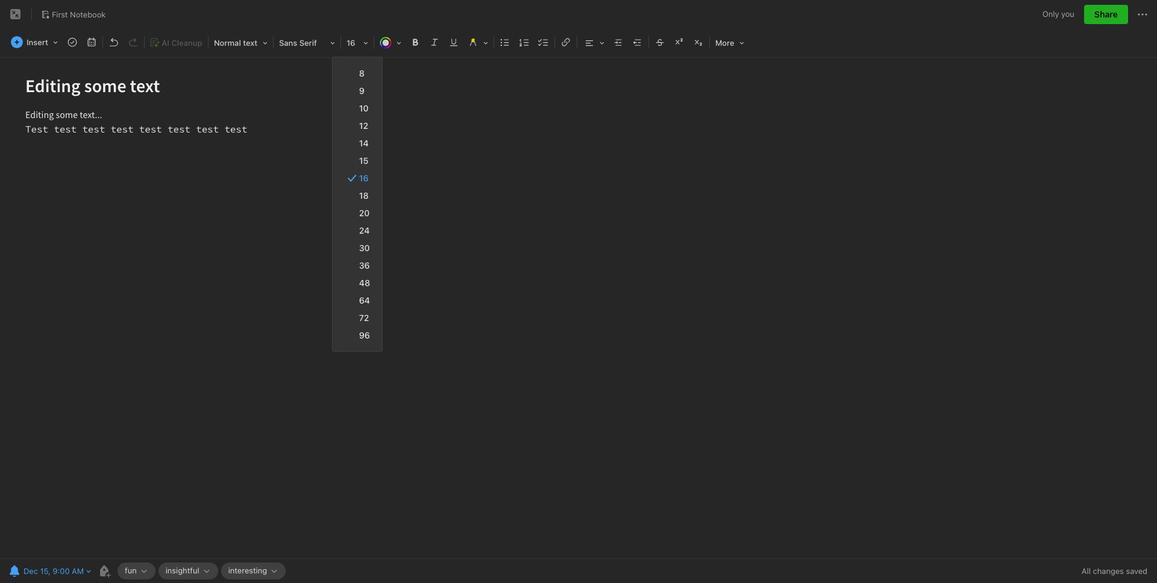 Task type: locate. For each thing, give the bounding box(es) containing it.
dropdown list menu
[[333, 65, 382, 344]]

16 up 8 link
[[347, 38, 355, 48]]

96 link
[[333, 327, 382, 344]]

all changes saved
[[1082, 567, 1148, 576]]

16 inside the dropdown list menu
[[359, 173, 369, 183]]

Heading level field
[[210, 34, 272, 51]]

10 link
[[333, 99, 382, 117]]

interesting button
[[221, 563, 286, 580]]

interesting
[[228, 566, 267, 576]]

14
[[359, 138, 369, 148]]

12
[[359, 121, 368, 131]]

30
[[359, 243, 370, 253]]

72 link
[[333, 309, 382, 327]]

16 inside the font size field
[[347, 38, 355, 48]]

calendar event image
[[83, 34, 100, 51]]

strikethrough image
[[652, 34, 669, 51]]

15,
[[40, 567, 51, 576]]

italic image
[[426, 34, 443, 51]]

More actions field
[[1136, 5, 1150, 24]]

indent image
[[610, 34, 627, 51]]

task image
[[64, 34, 81, 51]]

16
[[347, 38, 355, 48], [359, 173, 369, 183]]

more
[[716, 38, 735, 48]]

0 vertical spatial 16
[[347, 38, 355, 48]]

normal text
[[214, 38, 258, 48]]

add tag image
[[97, 564, 112, 579]]

20
[[359, 208, 370, 218]]

insert link image
[[558, 34, 575, 51]]

64
[[359, 295, 370, 306]]

1 horizontal spatial 16
[[359, 173, 369, 183]]

share button
[[1085, 5, 1129, 24]]

checklist image
[[535, 34, 552, 51]]

9:00
[[53, 567, 70, 576]]

36
[[359, 260, 370, 271]]

Insert field
[[8, 34, 62, 51]]

0 horizontal spatial 16
[[347, 38, 355, 48]]

first notebook
[[52, 9, 106, 19]]

96
[[359, 330, 370, 341]]

Font size field
[[342, 34, 373, 51]]

insightful
[[166, 566, 199, 576]]

bold image
[[407, 34, 424, 51]]

Font family field
[[275, 34, 339, 51]]

fun
[[125, 566, 137, 576]]

dec 15, 9:00 am
[[24, 567, 84, 576]]

dec 15, 9:00 am button
[[6, 563, 85, 580]]

24
[[359, 225, 370, 236]]

24 link
[[333, 222, 382, 239]]

you
[[1062, 9, 1075, 19]]

1 vertical spatial 16
[[359, 173, 369, 183]]

am
[[72, 567, 84, 576]]

notebook
[[70, 9, 106, 19]]

interesting Tag actions field
[[267, 567, 279, 576]]

sans
[[279, 38, 297, 48]]

more actions image
[[1136, 7, 1150, 22]]

16 up the 18
[[359, 173, 369, 183]]

Highlight field
[[464, 34, 493, 51]]

bulleted list image
[[497, 34, 514, 51]]



Task type: vqa. For each thing, say whether or not it's contained in the screenshot.
the bottom TAB LIST
no



Task type: describe. For each thing, give the bounding box(es) containing it.
outdent image
[[629, 34, 646, 51]]

72
[[359, 313, 369, 323]]

saved
[[1126, 567, 1148, 576]]

share
[[1095, 9, 1118, 19]]

12 link
[[333, 117, 382, 134]]

More field
[[711, 34, 749, 51]]

18 link
[[333, 187, 382, 204]]

64 link
[[333, 292, 382, 309]]

normal
[[214, 38, 241, 48]]

Note Editor text field
[[0, 58, 1158, 559]]

first notebook button
[[37, 6, 110, 23]]

dec
[[24, 567, 38, 576]]

first
[[52, 9, 68, 19]]

48
[[359, 278, 370, 288]]

Edit reminder field
[[6, 563, 92, 580]]

30 link
[[333, 239, 382, 257]]

48 link
[[333, 274, 382, 292]]

insightful button
[[158, 563, 218, 580]]

all
[[1082, 567, 1091, 576]]

fun button
[[118, 563, 155, 580]]

8 9 10
[[359, 68, 369, 113]]

10
[[359, 103, 369, 113]]

subscript image
[[690, 34, 707, 51]]

note window element
[[0, 0, 1158, 584]]

9
[[359, 86, 365, 96]]

underline image
[[446, 34, 462, 51]]

16 link
[[333, 169, 382, 187]]

collapse note image
[[8, 7, 23, 22]]

serif
[[299, 38, 317, 48]]

9 link
[[333, 82, 382, 99]]

fun Tag actions field
[[137, 567, 148, 576]]

Alignment field
[[579, 34, 609, 51]]

14 link
[[333, 134, 382, 152]]

only you
[[1043, 9, 1075, 19]]

36 link
[[333, 257, 382, 274]]

20 link
[[333, 204, 382, 222]]

8
[[359, 68, 365, 78]]

only
[[1043, 9, 1060, 19]]

15
[[359, 156, 368, 166]]

superscript image
[[671, 34, 688, 51]]

numbered list image
[[516, 34, 533, 51]]

insightful Tag actions field
[[199, 567, 211, 576]]

Font color field
[[376, 34, 406, 51]]

changes
[[1093, 567, 1124, 576]]

15 link
[[333, 152, 382, 169]]

insert
[[27, 37, 48, 47]]

8 link
[[333, 65, 382, 82]]

18
[[359, 191, 369, 201]]

sans serif
[[279, 38, 317, 48]]

text
[[243, 38, 258, 48]]

undo image
[[105, 34, 122, 51]]



